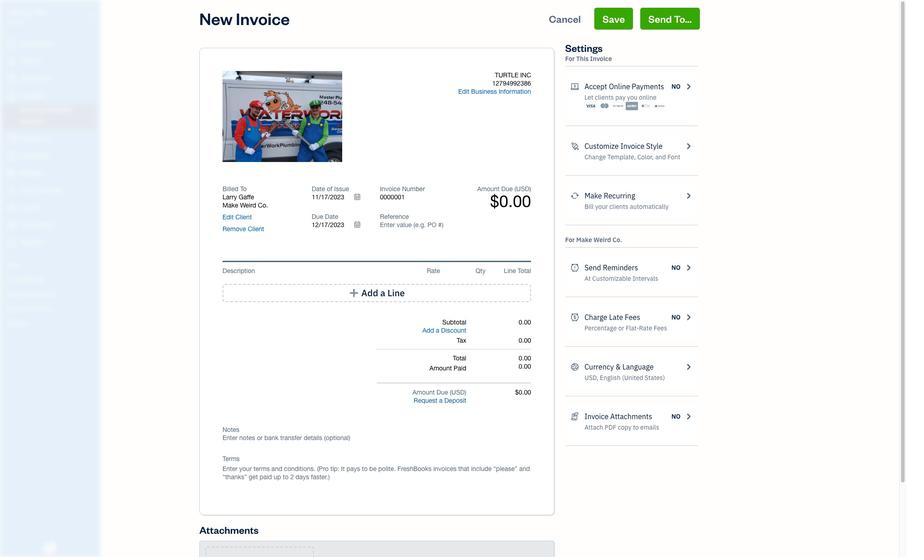 Task type: locate. For each thing, give the bounding box(es) containing it.
0.00 0.00
[[519, 355, 531, 370]]

1 vertical spatial (
[[450, 389, 452, 396]]

3 chevronright image from the top
[[684, 411, 693, 422]]

0 vertical spatial turtle
[[7, 8, 33, 17]]

2 horizontal spatial due
[[501, 185, 513, 193]]

1 horizontal spatial edit
[[458, 88, 469, 95]]

0 vertical spatial (
[[515, 185, 516, 193]]

co. inside 'billed to larry gaffe make weird co. edit client remove client'
[[258, 202, 268, 209]]

0 vertical spatial for
[[565, 55, 575, 63]]

1 horizontal spatial turtle
[[495, 71, 519, 79]]

0.00
[[519, 319, 531, 326], [519, 337, 531, 344], [519, 355, 531, 362], [519, 363, 531, 370]]

1 vertical spatial line
[[388, 287, 405, 299]]

usd inside the "amount due ( usd ) request a deposit"
[[452, 389, 465, 396]]

1 vertical spatial turtle
[[495, 71, 519, 79]]

make down larry
[[223, 202, 238, 209]]

line right plus 'image' in the bottom of the page
[[388, 287, 405, 299]]

billed
[[223, 185, 238, 193]]

amount inside amount due ( usd ) $0.00
[[477, 185, 500, 193]]

2 vertical spatial amount
[[413, 389, 435, 396]]

add inside subtotal add a discount tax
[[423, 327, 434, 334]]

1 vertical spatial fees
[[654, 324, 667, 332]]

1 horizontal spatial inc
[[520, 71, 531, 79]]

a left discount
[[436, 327, 439, 334]]

turtle for turtle inc 12794992386 edit business information
[[495, 71, 519, 79]]

apps image
[[7, 261, 97, 269]]

&
[[616, 362, 621, 371]]

0 vertical spatial $0.00
[[490, 192, 531, 211]]

larry
[[223, 193, 237, 201]]

at
[[585, 274, 591, 283]]

information
[[499, 88, 531, 95]]

onlinesales image
[[571, 81, 579, 92]]

for left this
[[565, 55, 575, 63]]

customizable
[[592, 274, 631, 283]]

co. up reminders
[[613, 236, 622, 244]]

attach
[[585, 423, 603, 431]]

payments
[[632, 82, 664, 91]]

1 vertical spatial usd
[[452, 389, 465, 396]]

settings for this invoice
[[565, 41, 612, 63]]

1 horizontal spatial )
[[530, 185, 531, 193]]

turtle inside turtle inc owner
[[7, 8, 33, 17]]

1 horizontal spatial line
[[504, 267, 516, 274]]

2 vertical spatial chevronright image
[[684, 411, 693, 422]]

bank image
[[654, 102, 666, 111]]

attachments
[[610, 412, 652, 421], [199, 523, 259, 536]]

0 horizontal spatial rate
[[427, 267, 440, 274]]

invoice inside settings for this invoice
[[590, 55, 612, 63]]

1 vertical spatial for
[[565, 236, 575, 244]]

3 no from the top
[[672, 313, 681, 321]]

add a discount button
[[423, 326, 466, 335]]

1 vertical spatial chevronright image
[[684, 312, 693, 323]]

0 horizontal spatial edit
[[223, 213, 234, 221]]

1 horizontal spatial rate
[[639, 324, 652, 332]]

turtle inc 12794992386 edit business information
[[458, 71, 531, 95]]

1 no from the top
[[672, 82, 681, 91]]

2 chevronright image from the top
[[684, 141, 693, 152]]

0 horizontal spatial fees
[[625, 313, 640, 322]]

accept online payments
[[585, 82, 664, 91]]

estimate image
[[6, 74, 17, 83]]

items and services image
[[7, 290, 97, 298]]

discover image
[[612, 102, 624, 111]]

date up 12/17/2023
[[325, 213, 338, 220]]

0 vertical spatial chevronright image
[[684, 190, 693, 201]]

2 chevronright image from the top
[[684, 312, 693, 323]]

1 horizontal spatial usd
[[516, 185, 530, 193]]

1 vertical spatial send
[[585, 263, 601, 272]]

bank connections image
[[7, 305, 97, 312]]

add right plus 'image' in the bottom of the page
[[361, 287, 378, 299]]

to
[[240, 185, 247, 193]]

0 vertical spatial due
[[501, 185, 513, 193]]

delete image
[[261, 112, 305, 122]]

add left discount
[[423, 327, 434, 334]]

turtle inc owner
[[7, 8, 48, 25]]

template,
[[608, 153, 636, 161]]

edit
[[458, 88, 469, 95], [223, 213, 234, 221]]

business
[[471, 88, 497, 95]]

send
[[648, 12, 672, 25], [585, 263, 601, 272]]

send up the at
[[585, 263, 601, 272]]

0 vertical spatial fees
[[625, 313, 640, 322]]

gaffe
[[239, 193, 254, 201]]

image
[[285, 112, 305, 122]]

bill your clients automatically
[[585, 203, 669, 211]]

0 horizontal spatial add
[[361, 287, 378, 299]]

invoice number
[[380, 185, 425, 193]]

1 vertical spatial )
[[465, 389, 466, 396]]

date left of
[[312, 185, 325, 193]]

report image
[[6, 238, 17, 247]]

0 horizontal spatial send
[[585, 263, 601, 272]]

1 horizontal spatial co.
[[613, 236, 622, 244]]

make up bill
[[585, 191, 602, 200]]

edit business information button
[[458, 87, 531, 96]]

chevronright image
[[684, 81, 693, 92], [684, 141, 693, 152], [684, 262, 693, 273], [684, 361, 693, 372]]

co. up remove client button
[[258, 202, 268, 209]]

turtle for turtle inc owner
[[7, 8, 33, 17]]

0 vertical spatial edit
[[458, 88, 469, 95]]

a left "deposit"
[[439, 397, 443, 404]]

2 vertical spatial a
[[439, 397, 443, 404]]

terms
[[223, 455, 240, 462]]

subtotal add a discount tax
[[423, 319, 466, 344]]

1 vertical spatial inc
[[520, 71, 531, 79]]

0 horizontal spatial weird
[[240, 202, 256, 209]]

due inside amount due ( usd ) $0.00
[[501, 185, 513, 193]]

cancel button
[[541, 8, 589, 30]]

Reference Number text field
[[380, 221, 444, 228]]

a
[[380, 287, 385, 299], [436, 327, 439, 334], [439, 397, 443, 404]]

edit up remove
[[223, 213, 234, 221]]

0 horizontal spatial inc
[[35, 8, 48, 17]]

1 vertical spatial total
[[453, 355, 466, 362]]

1 vertical spatial rate
[[639, 324, 652, 332]]

1 horizontal spatial due
[[437, 389, 448, 396]]

no
[[672, 82, 681, 91], [672, 264, 681, 272], [672, 313, 681, 321], [672, 412, 681, 421]]

add inside button
[[361, 287, 378, 299]]

mastercard image
[[598, 102, 611, 111]]

apple pay image
[[640, 102, 652, 111]]

1 vertical spatial clients
[[609, 203, 628, 211]]

settings
[[565, 41, 603, 54]]

fees up the flat-
[[625, 313, 640, 322]]

for up latereminders image
[[565, 236, 575, 244]]

1 horizontal spatial (
[[515, 185, 516, 193]]

1 vertical spatial client
[[248, 225, 264, 233]]

currency
[[585, 362, 614, 371]]

turtle up 12794992386
[[495, 71, 519, 79]]

send for send to...
[[648, 12, 672, 25]]

usd
[[516, 185, 530, 193], [452, 389, 465, 396]]

0 horizontal spatial )
[[465, 389, 466, 396]]

1 vertical spatial co.
[[613, 236, 622, 244]]

weird up send reminders
[[594, 236, 611, 244]]

0 vertical spatial a
[[380, 287, 385, 299]]

discount
[[441, 327, 466, 334]]

) for request
[[465, 389, 466, 396]]

$0.00
[[490, 192, 531, 211], [515, 389, 531, 396]]

$0.00 inside amount due ( usd ) $0.00
[[490, 192, 531, 211]]

inc for turtle inc owner
[[35, 8, 48, 17]]

add
[[361, 287, 378, 299], [423, 327, 434, 334]]

inc
[[35, 8, 48, 17], [520, 71, 531, 79]]

0 horizontal spatial attachments
[[199, 523, 259, 536]]

weird inside 'billed to larry gaffe make weird co. edit client remove client'
[[240, 202, 256, 209]]

4 no from the top
[[672, 412, 681, 421]]

0 vertical spatial inc
[[35, 8, 48, 17]]

0 vertical spatial amount
[[477, 185, 500, 193]]

amount inside the "amount due ( usd ) request a deposit"
[[413, 389, 435, 396]]

usd for $0.00
[[516, 185, 530, 193]]

english
[[600, 374, 621, 382]]

automatically
[[630, 203, 669, 211]]

2 no from the top
[[672, 264, 681, 272]]

save
[[603, 12, 625, 25]]

currency & language
[[585, 362, 654, 371]]

total right qty
[[518, 267, 531, 274]]

Notes text field
[[223, 434, 531, 442]]

0 vertical spatial co.
[[258, 202, 268, 209]]

no for charge late fees
[[672, 313, 681, 321]]

total
[[518, 267, 531, 274], [453, 355, 466, 362]]

1 horizontal spatial total
[[518, 267, 531, 274]]

make inside 'billed to larry gaffe make weird co. edit client remove client'
[[223, 202, 238, 209]]

make up latereminders image
[[576, 236, 592, 244]]

edit client button
[[223, 213, 252, 221]]

delete
[[261, 112, 283, 122]]

team members image
[[7, 276, 97, 283]]

paid
[[454, 365, 466, 372]]

at customizable intervals
[[585, 274, 658, 283]]

) left refresh 'icon'
[[530, 185, 531, 193]]

date inside due date 12/17/2023
[[325, 213, 338, 220]]

charge late fees
[[585, 313, 640, 322]]

0 horizontal spatial (
[[450, 389, 452, 396]]

client
[[235, 213, 252, 221], [248, 225, 264, 233]]

inc inside turtle inc 12794992386 edit business information
[[520, 71, 531, 79]]

qty
[[476, 267, 486, 274]]

1 horizontal spatial send
[[648, 12, 672, 25]]

line
[[504, 267, 516, 274], [388, 287, 405, 299]]

states)
[[645, 374, 665, 382]]

save button
[[594, 8, 633, 30]]

usd inside amount due ( usd ) $0.00
[[516, 185, 530, 193]]

0 vertical spatial weird
[[240, 202, 256, 209]]

0 horizontal spatial total
[[453, 355, 466, 362]]

online
[[609, 82, 630, 91]]

currencyandlanguage image
[[571, 361, 579, 372]]

clients
[[595, 93, 614, 102], [609, 203, 628, 211]]

0 horizontal spatial turtle
[[7, 8, 33, 17]]

0 vertical spatial usd
[[516, 185, 530, 193]]

expense image
[[6, 152, 17, 161]]

change
[[585, 153, 606, 161]]

send inside send to... button
[[648, 12, 672, 25]]

(
[[515, 185, 516, 193], [450, 389, 452, 396]]

your
[[595, 203, 608, 211]]

let clients pay you online
[[585, 93, 657, 102]]

invoice
[[236, 8, 290, 29], [590, 55, 612, 63], [621, 142, 645, 151], [380, 185, 400, 193], [585, 412, 609, 421]]

1 vertical spatial add
[[423, 327, 434, 334]]

1 horizontal spatial fees
[[654, 324, 667, 332]]

weird down gaffe
[[240, 202, 256, 209]]

reference
[[380, 213, 409, 220]]

add a line
[[361, 287, 405, 299]]

dashboard image
[[6, 40, 17, 49]]

0 horizontal spatial due
[[312, 213, 323, 220]]

due for request
[[437, 389, 448, 396]]

charge
[[585, 313, 607, 322]]

edit left business in the top of the page
[[458, 88, 469, 95]]

a right plus 'image' in the bottom of the page
[[380, 287, 385, 299]]

reminders
[[603, 263, 638, 272]]

1 vertical spatial edit
[[223, 213, 234, 221]]

style
[[646, 142, 663, 151]]

fees right the flat-
[[654, 324, 667, 332]]

1 vertical spatial make
[[223, 202, 238, 209]]

clients down accept
[[595, 93, 614, 102]]

( inside the "amount due ( usd ) request a deposit"
[[450, 389, 452, 396]]

1 vertical spatial date
[[325, 213, 338, 220]]

turtle up owner
[[7, 8, 33, 17]]

1 horizontal spatial add
[[423, 327, 434, 334]]

due inside the "amount due ( usd ) request a deposit"
[[437, 389, 448, 396]]

12794992386
[[492, 80, 531, 87]]

(united
[[622, 374, 643, 382]]

0 vertical spatial add
[[361, 287, 378, 299]]

2 vertical spatial make
[[576, 236, 592, 244]]

0 vertical spatial line
[[504, 267, 516, 274]]

1 vertical spatial amount
[[430, 365, 452, 372]]

client image
[[6, 57, 17, 66]]

pdf
[[605, 423, 617, 431]]

0 vertical spatial attachments
[[610, 412, 652, 421]]

weird
[[240, 202, 256, 209], [594, 236, 611, 244]]

( inside amount due ( usd ) $0.00
[[515, 185, 516, 193]]

0 horizontal spatial line
[[388, 287, 405, 299]]

to...
[[674, 12, 692, 25]]

Terms text field
[[223, 465, 531, 481]]

for
[[565, 55, 575, 63], [565, 236, 575, 244]]

1 for from the top
[[565, 55, 575, 63]]

and
[[655, 153, 666, 161]]

latereminders image
[[571, 262, 579, 273]]

) up "deposit"
[[465, 389, 466, 396]]

total up paid
[[453, 355, 466, 362]]

client right remove
[[248, 225, 264, 233]]

1 horizontal spatial weird
[[594, 236, 611, 244]]

0 vertical spatial client
[[235, 213, 252, 221]]

) inside the "amount due ( usd ) request a deposit"
[[465, 389, 466, 396]]

co.
[[258, 202, 268, 209], [613, 236, 622, 244]]

amount
[[477, 185, 500, 193], [430, 365, 452, 372], [413, 389, 435, 396]]

send left to... on the right of page
[[648, 12, 672, 25]]

0 horizontal spatial usd
[[452, 389, 465, 396]]

due inside due date 12/17/2023
[[312, 213, 323, 220]]

client up remove client button
[[235, 213, 252, 221]]

no for invoice attachments
[[672, 412, 681, 421]]

line right qty
[[504, 267, 516, 274]]

usd, english (united states)
[[585, 374, 665, 382]]

turtle inside turtle inc 12794992386 edit business information
[[495, 71, 519, 79]]

inc inside turtle inc owner
[[35, 8, 48, 17]]

chevronright image
[[684, 190, 693, 201], [684, 312, 693, 323], [684, 411, 693, 422]]

main element
[[0, 0, 123, 557]]

0 vertical spatial )
[[530, 185, 531, 193]]

language
[[622, 362, 654, 371]]

0 vertical spatial send
[[648, 12, 672, 25]]

to
[[633, 423, 639, 431]]

make
[[585, 191, 602, 200], [223, 202, 238, 209], [576, 236, 592, 244]]

amount for $0.00
[[477, 185, 500, 193]]

1 vertical spatial a
[[436, 327, 439, 334]]

0 horizontal spatial co.
[[258, 202, 268, 209]]

1 chevronright image from the top
[[684, 81, 693, 92]]

) inside amount due ( usd ) $0.00
[[530, 185, 531, 193]]

1 vertical spatial due
[[312, 213, 323, 220]]

edit inside turtle inc 12794992386 edit business information
[[458, 88, 469, 95]]

rate
[[427, 267, 440, 274], [639, 324, 652, 332]]

no for accept online payments
[[672, 82, 681, 91]]

clients down the recurring
[[609, 203, 628, 211]]

2 vertical spatial due
[[437, 389, 448, 396]]

payment image
[[6, 134, 17, 143]]



Task type: vqa. For each thing, say whether or not it's contained in the screenshot.
dashboard image
yes



Task type: describe. For each thing, give the bounding box(es) containing it.
customize invoice style
[[585, 142, 663, 151]]

1 0.00 from the top
[[519, 319, 531, 326]]

money image
[[6, 203, 17, 213]]

copy
[[618, 423, 632, 431]]

amount inside total amount paid
[[430, 365, 452, 372]]

visa image
[[585, 102, 597, 111]]

chevronright image for invoice attachments
[[684, 411, 693, 422]]

color,
[[637, 153, 654, 161]]

request
[[414, 397, 437, 404]]

usd,
[[585, 374, 598, 382]]

new
[[199, 8, 233, 29]]

date of issue
[[312, 185, 349, 193]]

edit inside 'billed to larry gaffe make weird co. edit client remove client'
[[223, 213, 234, 221]]

amount due ( usd ) request a deposit
[[413, 389, 466, 404]]

4 chevronright image from the top
[[684, 361, 693, 372]]

plus image
[[349, 289, 359, 298]]

bill
[[585, 203, 594, 211]]

Issue date in MM/DD/YYYY format text field
[[312, 193, 366, 201]]

a inside subtotal add a discount tax
[[436, 327, 439, 334]]

remove
[[223, 225, 246, 233]]

timer image
[[6, 186, 17, 195]]

) for $0.00
[[530, 185, 531, 193]]

1 chevronright image from the top
[[684, 190, 693, 201]]

font
[[668, 153, 680, 161]]

1 vertical spatial $0.00
[[515, 389, 531, 396]]

customize
[[585, 142, 619, 151]]

2 for from the top
[[565, 236, 575, 244]]

due date 12/17/2023
[[312, 213, 344, 228]]

project image
[[6, 169, 17, 178]]

invoice attachments
[[585, 412, 652, 421]]

let
[[585, 93, 593, 102]]

flat-
[[626, 324, 639, 332]]

send for send reminders
[[585, 263, 601, 272]]

pay
[[615, 93, 626, 102]]

inc for turtle inc 12794992386 edit business information
[[520, 71, 531, 79]]

4 0.00 from the top
[[519, 363, 531, 370]]

billed to larry gaffe make weird co. edit client remove client
[[223, 185, 268, 233]]

0 vertical spatial date
[[312, 185, 325, 193]]

percentage or flat-rate fees
[[585, 324, 667, 332]]

cancel
[[549, 12, 581, 25]]

accept
[[585, 82, 607, 91]]

usd for request
[[452, 389, 465, 396]]

remove client button
[[223, 225, 264, 233]]

refresh image
[[571, 190, 579, 201]]

chart image
[[6, 221, 17, 230]]

a inside button
[[380, 287, 385, 299]]

no for send reminders
[[672, 264, 681, 272]]

12/17/2023
[[312, 221, 344, 228]]

freshbooks image
[[43, 543, 57, 553]]

for make weird co.
[[565, 236, 622, 244]]

invoice image
[[6, 91, 17, 101]]

chevronright image for charge late fees
[[684, 312, 693, 323]]

( for $0.00
[[515, 185, 516, 193]]

send to... button
[[640, 8, 700, 30]]

attach pdf copy to emails
[[585, 423, 659, 431]]

this
[[576, 55, 589, 63]]

0 vertical spatial total
[[518, 267, 531, 274]]

amount for request
[[413, 389, 435, 396]]

make recurring
[[585, 191, 635, 200]]

0 vertical spatial rate
[[427, 267, 440, 274]]

a inside the "amount due ( usd ) request a deposit"
[[439, 397, 443, 404]]

online
[[639, 93, 657, 102]]

due for $0.00
[[501, 185, 513, 193]]

amount due ( usd ) $0.00
[[477, 185, 531, 211]]

number
[[402, 185, 425, 193]]

percentage
[[585, 324, 617, 332]]

12/17/2023 button
[[312, 221, 366, 229]]

total inside total amount paid
[[453, 355, 466, 362]]

notes
[[223, 426, 239, 433]]

tax
[[457, 337, 466, 344]]

( for request
[[450, 389, 452, 396]]

1 vertical spatial weird
[[594, 236, 611, 244]]

1 horizontal spatial attachments
[[610, 412, 652, 421]]

1 vertical spatial attachments
[[199, 523, 259, 536]]

of
[[327, 185, 332, 193]]

american express image
[[626, 102, 638, 111]]

Enter an Invoice # text field
[[380, 193, 406, 201]]

issue
[[334, 185, 349, 193]]

line inside button
[[388, 287, 405, 299]]

invoices image
[[571, 411, 579, 422]]

3 0.00 from the top
[[519, 355, 531, 362]]

3 chevronright image from the top
[[684, 262, 693, 273]]

intervals
[[633, 274, 658, 283]]

line total
[[504, 267, 531, 274]]

0 vertical spatial make
[[585, 191, 602, 200]]

2 0.00 from the top
[[519, 337, 531, 344]]

latefees image
[[571, 312, 579, 323]]

send to...
[[648, 12, 692, 25]]

deposit
[[444, 397, 466, 404]]

0 vertical spatial clients
[[595, 93, 614, 102]]

add a line button
[[223, 284, 531, 302]]

owner
[[7, 18, 24, 25]]

for inside settings for this invoice
[[565, 55, 575, 63]]

send reminders
[[585, 263, 638, 272]]

subtotal
[[442, 319, 466, 326]]

paintbrush image
[[571, 141, 579, 152]]

new invoice
[[199, 8, 290, 29]]

you
[[627, 93, 638, 102]]

request a deposit button
[[414, 396, 466, 405]]

or
[[618, 324, 624, 332]]

total amount paid
[[430, 355, 466, 372]]

emails
[[640, 423, 659, 431]]

recurring
[[604, 191, 635, 200]]

settings image
[[7, 320, 97, 327]]



